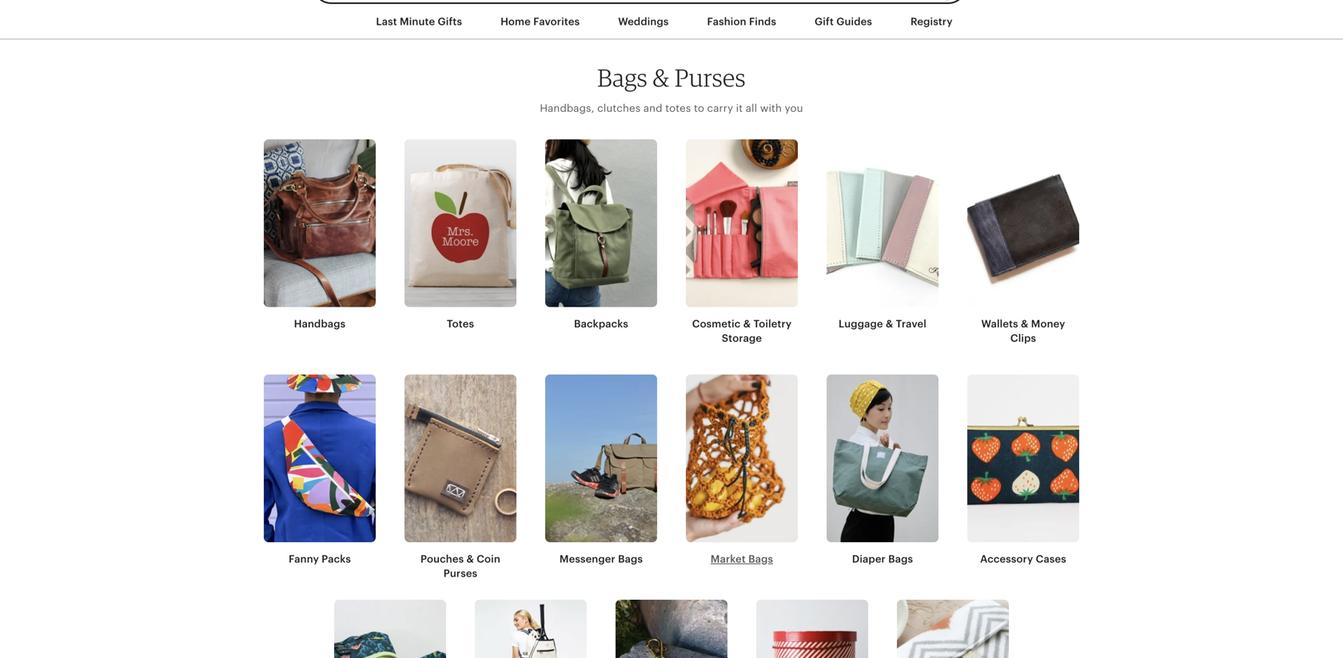 Task type: vqa. For each thing, say whether or not it's contained in the screenshot.
us inside the 'Each piece we do is custom, so send us a message to kick off the design process!'
no



Task type: locate. For each thing, give the bounding box(es) containing it.
market bags
[[711, 554, 773, 566]]

all
[[746, 102, 757, 114]]

toiletry
[[754, 318, 792, 330]]

totes link
[[405, 140, 517, 332]]

purses
[[675, 63, 746, 93], [444, 568, 478, 580]]

accessory
[[980, 554, 1033, 566]]

1 vertical spatial purses
[[444, 568, 478, 580]]

menu bar
[[112, 4, 1231, 40]]

& inside pouches & coin purses
[[467, 554, 474, 566]]

cases
[[1036, 554, 1067, 566]]

handbags link
[[264, 140, 376, 332]]

weddings link
[[606, 7, 681, 36]]

last
[[376, 16, 397, 28]]

diaper bags link
[[827, 375, 939, 567]]

travel
[[896, 318, 927, 330]]

purses up carry
[[675, 63, 746, 93]]

menu bar containing last minute gifts
[[112, 4, 1231, 40]]

weddings
[[618, 16, 669, 28]]

bags right 'diaper'
[[888, 554, 913, 566]]

& left coin on the bottom of the page
[[467, 554, 474, 566]]

bags for messenger
[[618, 554, 643, 566]]

& for money
[[1021, 318, 1029, 330]]

gift guides
[[815, 16, 872, 28]]

registry link
[[899, 7, 965, 36]]

fanny
[[289, 554, 319, 566]]

& inside wallets & money clips
[[1021, 318, 1029, 330]]

pouches & coin purses link
[[405, 375, 517, 581]]

& up storage
[[743, 318, 751, 330]]

backpacks
[[574, 318, 628, 330]]

it
[[736, 102, 743, 114]]

bags
[[597, 63, 648, 93], [618, 554, 643, 566], [749, 554, 773, 566], [888, 554, 913, 566]]

last minute gifts
[[376, 16, 462, 28]]

bags & purses
[[597, 63, 746, 93]]

0 horizontal spatial purses
[[444, 568, 478, 580]]

coin
[[477, 554, 501, 566]]

luggage & travel
[[839, 318, 927, 330]]

messenger
[[560, 554, 616, 566]]

clips
[[1011, 333, 1036, 345]]

& inside luggage & travel "link"
[[886, 318, 893, 330]]

backpacks link
[[545, 140, 657, 332]]

bags for diaper
[[888, 554, 913, 566]]

& left the travel
[[886, 318, 893, 330]]

and
[[644, 102, 663, 114]]

bags right messenger
[[618, 554, 643, 566]]

handbags, clutches and totes to carry it all with you
[[540, 102, 803, 114]]

wallets
[[981, 318, 1019, 330]]

guides
[[837, 16, 872, 28]]

& up and on the top left
[[653, 63, 670, 93]]

messenger bags
[[560, 554, 643, 566]]

&
[[653, 63, 670, 93], [743, 318, 751, 330], [886, 318, 893, 330], [1021, 318, 1029, 330], [467, 554, 474, 566]]

messenger bags link
[[545, 375, 657, 567]]

fanny packs
[[289, 554, 351, 566]]

bags inside diaper bags link
[[888, 554, 913, 566]]

accessory cases link
[[968, 375, 1079, 567]]

& inside cosmetic & toiletry storage
[[743, 318, 751, 330]]

packs
[[322, 554, 351, 566]]

bags inside the messenger bags link
[[618, 554, 643, 566]]

1 horizontal spatial purses
[[675, 63, 746, 93]]

money
[[1031, 318, 1066, 330]]

& up clips
[[1021, 318, 1029, 330]]

gift
[[815, 16, 834, 28]]

wallets & money clips
[[981, 318, 1066, 345]]

0 vertical spatial purses
[[675, 63, 746, 93]]

with
[[760, 102, 782, 114]]

home favorites
[[501, 16, 580, 28]]

luggage
[[839, 318, 883, 330]]

market bags link
[[686, 375, 798, 567]]

bags right 'market'
[[749, 554, 773, 566]]

None search field
[[312, 0, 968, 4]]

cosmetic
[[692, 318, 741, 330]]

fashion
[[707, 16, 747, 28]]

bags inside market bags link
[[749, 554, 773, 566]]

luggage & travel link
[[827, 140, 939, 332]]

purses down pouches
[[444, 568, 478, 580]]



Task type: describe. For each thing, give the bounding box(es) containing it.
fashion finds
[[707, 16, 776, 28]]

purses inside pouches & coin purses
[[444, 568, 478, 580]]

favorites
[[533, 16, 580, 28]]

storage
[[722, 333, 762, 345]]

totes
[[665, 102, 691, 114]]

to
[[694, 102, 704, 114]]

fashion finds link
[[695, 7, 788, 36]]

& for toiletry
[[743, 318, 751, 330]]

gift guides link
[[803, 7, 884, 36]]

handbags,
[[540, 102, 595, 114]]

totes
[[447, 318, 474, 330]]

bags for market
[[749, 554, 773, 566]]

market
[[711, 554, 746, 566]]

pouches & coin purses
[[421, 554, 501, 580]]

you
[[785, 102, 803, 114]]

& for coin
[[467, 554, 474, 566]]

clutches
[[597, 102, 641, 114]]

diaper
[[852, 554, 886, 566]]

finds
[[749, 16, 776, 28]]

Search for anything text field
[[312, 0, 928, 4]]

wallets & money clips link
[[968, 140, 1079, 346]]

gifts
[[438, 16, 462, 28]]

carry
[[707, 102, 733, 114]]

last minute gifts link
[[364, 7, 474, 36]]

cosmetic & toiletry storage link
[[686, 140, 798, 346]]

registry
[[911, 16, 953, 28]]

accessory cases
[[980, 554, 1067, 566]]

fanny packs link
[[264, 375, 376, 567]]

& for travel
[[886, 318, 893, 330]]

& for purses
[[653, 63, 670, 93]]

home favorites link
[[489, 7, 592, 36]]

home
[[501, 16, 531, 28]]

diaper bags
[[852, 554, 913, 566]]

cosmetic & toiletry storage
[[692, 318, 792, 345]]

minute
[[400, 16, 435, 28]]

bags up clutches in the left top of the page
[[597, 63, 648, 93]]

pouches
[[421, 554, 464, 566]]

handbags
[[294, 318, 346, 330]]



